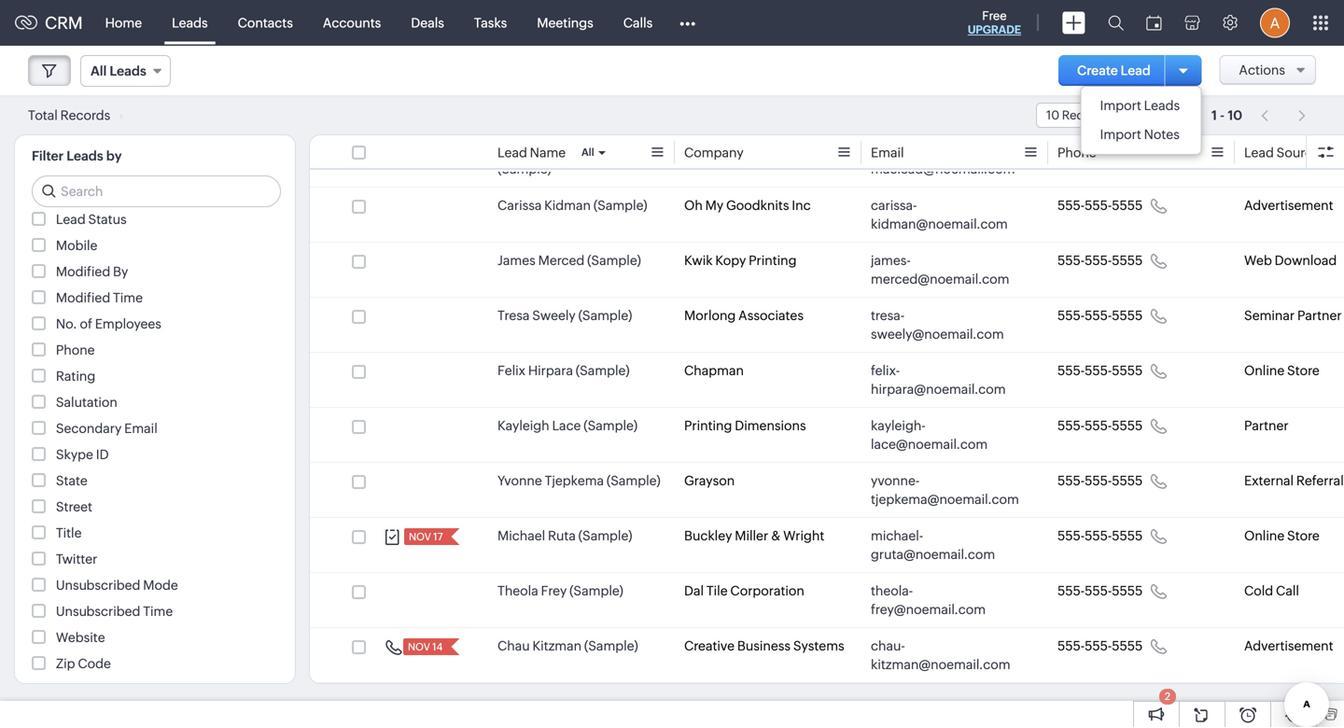 Task type: locate. For each thing, give the bounding box(es) containing it.
row group
[[310, 133, 1345, 683]]

unsubscribed for unsubscribed time
[[56, 604, 140, 619]]

tresa- sweely@noemail.com
[[871, 308, 1004, 342]]

10 left the per
[[1047, 108, 1060, 122]]

9 5555 from the top
[[1112, 584, 1143, 599]]

(sample) inside carissa kidman (sample) link
[[594, 198, 648, 213]]

(sample) inside 'theola frey (sample)' link
[[570, 584, 624, 599]]

3 5555 from the top
[[1112, 253, 1143, 268]]

james merced (sample)
[[498, 253, 641, 268]]

1 5555 from the top
[[1112, 143, 1143, 158]]

(sample) right 'merced'
[[587, 253, 641, 268]]

free
[[982, 9, 1007, 23]]

(sample) inside michael ruta (sample) link
[[579, 528, 633, 543]]

1 online store from the top
[[1245, 363, 1320, 378]]

2 5555 from the top
[[1112, 198, 1143, 213]]

5555 for felix- hirpara@noemail.com
[[1112, 363, 1143, 378]]

2 modified from the top
[[56, 290, 110, 305]]

tasks link
[[459, 0, 522, 45]]

online store down external referral
[[1245, 528, 1320, 543]]

records for total
[[60, 108, 110, 123]]

unsubscribed for unsubscribed mode
[[56, 578, 140, 593]]

0 vertical spatial time
[[113, 290, 143, 305]]

theola frey (sample)
[[498, 584, 624, 599]]

lead
[[1121, 63, 1151, 78], [498, 145, 527, 160], [1245, 145, 1274, 160], [56, 212, 86, 227]]

leads inside leads link
[[172, 15, 208, 30]]

0 vertical spatial import
[[1100, 98, 1142, 113]]

2 unsubscribed from the top
[[56, 604, 140, 619]]

8 555-555-5555 from the top
[[1058, 528, 1143, 543]]

1 horizontal spatial records
[[1062, 108, 1109, 122]]

5555 for tresa- sweely@noemail.com
[[1112, 308, 1143, 323]]

(sample) right sweely
[[579, 308, 632, 323]]

2 cold from the top
[[1245, 584, 1274, 599]]

1 advertisement from the top
[[1245, 198, 1334, 213]]

systems
[[793, 639, 845, 654]]

0 vertical spatial phone
[[1058, 145, 1097, 160]]

0 horizontal spatial email
[[124, 421, 158, 436]]

maclead
[[573, 143, 625, 158]]

1 vertical spatial all
[[582, 147, 594, 158]]

call for theola- frey@noemail.com
[[1276, 584, 1300, 599]]

(sample) for yvonne tjepkema (sample)
[[607, 473, 661, 488]]

Other Modules field
[[668, 8, 708, 38]]

555-
[[1058, 143, 1085, 158], [1085, 143, 1112, 158], [1058, 198, 1085, 213], [1085, 198, 1112, 213], [1058, 253, 1085, 268], [1085, 253, 1112, 268], [1058, 308, 1085, 323], [1085, 308, 1112, 323], [1058, 363, 1085, 378], [1085, 363, 1112, 378], [1058, 418, 1085, 433], [1085, 418, 1112, 433], [1058, 473, 1085, 488], [1085, 473, 1112, 488], [1058, 528, 1085, 543], [1085, 528, 1112, 543], [1058, 584, 1085, 599], [1085, 584, 1112, 599], [1058, 639, 1085, 654], [1085, 639, 1112, 654]]

printing dimensions
[[684, 418, 806, 433]]

create menu image
[[1063, 12, 1086, 34]]

page
[[1132, 108, 1161, 122]]

4 555-555-5555 from the top
[[1058, 308, 1143, 323]]

zip code
[[56, 656, 111, 671]]

leads inside import leads 'link'
[[1144, 98, 1180, 113]]

555-555-5555 for chau- kitzman@noemail.com
[[1058, 639, 1143, 654]]

import leads link
[[1082, 92, 1201, 120]]

1 vertical spatial partner
[[1245, 418, 1289, 433]]

3 555-555-5555 from the top
[[1058, 253, 1143, 268]]

web
[[1245, 253, 1272, 268]]

modified up of
[[56, 290, 110, 305]]

10 inside field
[[1047, 108, 1060, 122]]

7 5555 from the top
[[1112, 473, 1143, 488]]

0 vertical spatial nov
[[409, 531, 431, 543]]

lead for lead source
[[1245, 145, 1274, 160]]

nov left 17
[[409, 531, 431, 543]]

seminar
[[1245, 308, 1295, 323]]

code
[[78, 656, 111, 671]]

time up employees
[[113, 290, 143, 305]]

1 call from the top
[[1276, 143, 1300, 158]]

1 vertical spatial cold call
[[1245, 584, 1300, 599]]

michael
[[498, 528, 545, 543]]

store down external referral
[[1288, 528, 1320, 543]]

lead left name
[[498, 145, 527, 160]]

1 cold from the top
[[1245, 143, 1274, 158]]

frey@noemail.com
[[871, 602, 986, 617]]

(sample) inside chau kitzman (sample) link
[[584, 639, 638, 654]]

1 online from the top
[[1245, 363, 1285, 378]]

nov 14 link
[[403, 639, 445, 655]]

(sample) right kitzman
[[584, 639, 638, 654]]

home link
[[90, 0, 157, 45]]

leads for filter leads by
[[66, 148, 103, 163]]

7 555-555-5555 from the top
[[1058, 473, 1143, 488]]

kwik kopy printing
[[684, 253, 797, 268]]

(sample) inside james merced (sample) link
[[587, 253, 641, 268]]

felix hirpara (sample)
[[498, 363, 630, 378]]

michael- gruta@noemail.com
[[871, 528, 996, 562]]

status
[[88, 212, 127, 227]]

1 555-555-5555 from the top
[[1058, 143, 1143, 158]]

tresa sweely (sample) link
[[498, 306, 632, 325]]

(sample) down lead name
[[498, 162, 552, 176]]

0 vertical spatial partner
[[1298, 308, 1342, 323]]

leads up 'loading' "icon"
[[110, 63, 146, 78]]

4 5555 from the top
[[1112, 308, 1143, 323]]

1 vertical spatial unsubscribed
[[56, 604, 140, 619]]

9 555-555-5555 from the top
[[1058, 584, 1143, 599]]

partner right seminar
[[1298, 308, 1342, 323]]

chau
[[498, 639, 530, 654]]

search image
[[1108, 15, 1124, 31]]

1 vertical spatial time
[[143, 604, 173, 619]]

time down mode at the left of the page
[[143, 604, 173, 619]]

5 555-555-5555 from the top
[[1058, 363, 1143, 378]]

email right secondary
[[124, 421, 158, 436]]

0 horizontal spatial all
[[91, 63, 107, 78]]

dal
[[684, 584, 704, 599]]

import leads
[[1100, 98, 1180, 113]]

1 modified from the top
[[56, 264, 110, 279]]

import
[[1100, 98, 1142, 113], [1100, 127, 1142, 142]]

theola-
[[871, 584, 913, 599]]

lead name
[[498, 145, 566, 160]]

nov for michael
[[409, 531, 431, 543]]

search element
[[1097, 0, 1135, 46]]

2 call from the top
[[1276, 584, 1300, 599]]

5555 for carissa- kidman@noemail.com
[[1112, 198, 1143, 213]]

accounts link
[[308, 0, 396, 45]]

2 import from the top
[[1100, 127, 1142, 142]]

download
[[1275, 253, 1337, 268]]

All Leads field
[[80, 55, 171, 87]]

total
[[28, 108, 58, 123]]

2 online from the top
[[1245, 528, 1285, 543]]

zip
[[56, 656, 75, 671]]

(sample) right frey
[[570, 584, 624, 599]]

online store for felix- hirpara@noemail.com
[[1245, 363, 1320, 378]]

17
[[433, 531, 443, 543]]

leads inside all leads field
[[110, 63, 146, 78]]

modified down mobile
[[56, 264, 110, 279]]

store down 'seminar partner' on the right
[[1288, 363, 1320, 378]]

advertisement for carissa- kidman@noemail.com
[[1245, 198, 1334, 213]]

555-555-5555 for felix- hirpara@noemail.com
[[1058, 363, 1143, 378]]

1 vertical spatial phone
[[56, 343, 95, 358]]

online down "external"
[[1245, 528, 1285, 543]]

profile element
[[1249, 0, 1302, 45]]

loading image
[[113, 114, 122, 120]]

(sample) right the hirpara
[[576, 363, 630, 378]]

1 vertical spatial store
[[1288, 528, 1320, 543]]

lead for lead name
[[498, 145, 527, 160]]

phone up rating
[[56, 343, 95, 358]]

0 vertical spatial store
[[1288, 363, 1320, 378]]

0 vertical spatial online
[[1245, 363, 1285, 378]]

2 store from the top
[[1288, 528, 1320, 543]]

1 horizontal spatial phone
[[1058, 145, 1097, 160]]

phone down 10 records per page
[[1058, 145, 1097, 160]]

lace
[[552, 418, 581, 433]]

nov 17
[[409, 531, 443, 543]]

(sample) inside tresa sweely (sample) link
[[579, 308, 632, 323]]

0 vertical spatial call
[[1276, 143, 1300, 158]]

cold for christopher- maclead@noemail.com
[[1245, 143, 1274, 158]]

printing
[[749, 253, 797, 268], [684, 418, 732, 433]]

meetings
[[537, 15, 594, 30]]

records inside field
[[1062, 108, 1109, 122]]

0 horizontal spatial 10
[[1047, 108, 1060, 122]]

unsubscribed up unsubscribed time
[[56, 578, 140, 593]]

10 records per page
[[1047, 108, 1161, 122]]

1 cold call from the top
[[1245, 143, 1300, 158]]

james
[[498, 253, 536, 268]]

10 right -
[[1228, 108, 1243, 123]]

christopher- maclead@noemail.com
[[871, 143, 1015, 176]]

0 vertical spatial email
[[871, 145, 904, 160]]

5555 for chau- kitzman@noemail.com
[[1112, 639, 1143, 654]]

total records
[[28, 108, 110, 123]]

mobile
[[56, 238, 97, 253]]

all up total records
[[91, 63, 107, 78]]

1 vertical spatial advertisement
[[1245, 639, 1334, 654]]

1 vertical spatial modified
[[56, 290, 110, 305]]

1 vertical spatial call
[[1276, 584, 1300, 599]]

kayleigh- lace@noemail.com link
[[871, 416, 1021, 454]]

555-555-5555 for michael- gruta@noemail.com
[[1058, 528, 1143, 543]]

michael- gruta@noemail.com link
[[871, 527, 1021, 564]]

1 vertical spatial cold
[[1245, 584, 1274, 599]]

1 vertical spatial email
[[124, 421, 158, 436]]

lead up import leads
[[1121, 63, 1151, 78]]

records left 'loading' "icon"
[[60, 108, 110, 123]]

leads link
[[157, 0, 223, 45]]

1 import from the top
[[1100, 98, 1142, 113]]

all right name
[[582, 147, 594, 158]]

1 horizontal spatial all
[[582, 147, 594, 158]]

10 555-555-5555 from the top
[[1058, 639, 1143, 654]]

theola- frey@noemail.com
[[871, 584, 986, 617]]

navigation
[[1252, 102, 1317, 129]]

1 vertical spatial nov
[[408, 641, 430, 653]]

(sample) inside yvonne tjepkema (sample) link
[[607, 473, 661, 488]]

kitzman@noemail.com
[[871, 657, 1011, 672]]

8 5555 from the top
[[1112, 528, 1143, 543]]

0 vertical spatial unsubscribed
[[56, 578, 140, 593]]

contacts
[[238, 15, 293, 30]]

555-555-5555 for theola- frey@noemail.com
[[1058, 584, 1143, 599]]

555-555-5555 for tresa- sweely@noemail.com
[[1058, 308, 1143, 323]]

leads left by in the top left of the page
[[66, 148, 103, 163]]

name
[[530, 145, 566, 160]]

felix hirpara (sample) link
[[498, 361, 630, 380]]

(sample) inside kayleigh lace (sample) link
[[584, 418, 638, 433]]

online store down 'seminar partner' on the right
[[1245, 363, 1320, 378]]

create lead button
[[1059, 55, 1170, 86]]

profile image
[[1260, 8, 1290, 38]]

6 5555 from the top
[[1112, 418, 1143, 433]]

2 cold call from the top
[[1245, 584, 1300, 599]]

0 vertical spatial cold
[[1245, 143, 1274, 158]]

2 online store from the top
[[1245, 528, 1320, 543]]

kidman@noemail.com
[[871, 217, 1008, 232]]

mode
[[143, 578, 178, 593]]

0 vertical spatial all
[[91, 63, 107, 78]]

0 vertical spatial modified
[[56, 264, 110, 279]]

6 555-555-5555 from the top
[[1058, 418, 1143, 433]]

printing up grayson
[[684, 418, 732, 433]]

1 unsubscribed from the top
[[56, 578, 140, 593]]

1 vertical spatial import
[[1100, 127, 1142, 142]]

0 vertical spatial advertisement
[[1245, 198, 1334, 213]]

leads for all leads
[[110, 63, 146, 78]]

partner
[[1298, 308, 1342, 323], [1245, 418, 1289, 433]]

0 horizontal spatial records
[[60, 108, 110, 123]]

(sample) right lace
[[584, 418, 638, 433]]

0 horizontal spatial printing
[[684, 418, 732, 433]]

lead up mobile
[[56, 212, 86, 227]]

business
[[737, 639, 791, 654]]

0 vertical spatial cold call
[[1245, 143, 1300, 158]]

dimensions
[[735, 418, 806, 433]]

all inside field
[[91, 63, 107, 78]]

0 vertical spatial online store
[[1245, 363, 1320, 378]]

hirpara
[[528, 363, 573, 378]]

10 5555 from the top
[[1112, 639, 1143, 654]]

1 vertical spatial online store
[[1245, 528, 1320, 543]]

street
[[56, 500, 92, 514]]

partner up "external"
[[1245, 418, 1289, 433]]

email up carissa-
[[871, 145, 904, 160]]

(sample) right kidman
[[594, 198, 648, 213]]

printing right kopy in the right of the page
[[749, 253, 797, 268]]

records left the per
[[1062, 108, 1109, 122]]

chau- kitzman@noemail.com link
[[871, 637, 1021, 674]]

555-555-5555 for carissa- kidman@noemail.com
[[1058, 198, 1143, 213]]

leads up "notes"
[[1144, 98, 1180, 113]]

import inside 'link'
[[1100, 98, 1142, 113]]

(sample) right ruta
[[579, 528, 633, 543]]

2 555-555-5555 from the top
[[1058, 198, 1143, 213]]

(sample) right the tjepkema
[[607, 473, 661, 488]]

row group containing christopher maclead (sample)
[[310, 133, 1345, 683]]

james- merced@noemail.com
[[871, 253, 1010, 287]]

salutation
[[56, 395, 118, 410]]

all leads
[[91, 63, 146, 78]]

unsubscribed mode
[[56, 578, 178, 593]]

5 5555 from the top
[[1112, 363, 1143, 378]]

lead left "source" on the top
[[1245, 145, 1274, 160]]

unsubscribed time
[[56, 604, 173, 619]]

calls link
[[608, 0, 668, 45]]

unsubscribed up 'website'
[[56, 604, 140, 619]]

christopher maclead (sample)
[[498, 143, 625, 176]]

create menu element
[[1051, 0, 1097, 45]]

leads right "home"
[[172, 15, 208, 30]]

0 vertical spatial printing
[[749, 253, 797, 268]]

external
[[1245, 473, 1294, 488]]

yvonne
[[498, 473, 542, 488]]

1 vertical spatial online
[[1245, 528, 1285, 543]]

of
[[80, 317, 92, 331]]

kopy
[[716, 253, 746, 268]]

1 store from the top
[[1288, 363, 1320, 378]]

(sample) inside felix hirpara (sample) link
[[576, 363, 630, 378]]

nov left 14 at the bottom left
[[408, 641, 430, 653]]

0 horizontal spatial partner
[[1245, 418, 1289, 433]]

5555 for michael- gruta@noemail.com
[[1112, 528, 1143, 543]]

(sample) inside christopher maclead (sample)
[[498, 162, 552, 176]]

0 horizontal spatial phone
[[56, 343, 95, 358]]

2 advertisement from the top
[[1245, 639, 1334, 654]]

online down seminar
[[1245, 363, 1285, 378]]

christopher maclead (sample) link
[[498, 141, 666, 178]]

call
[[1276, 143, 1300, 158], [1276, 584, 1300, 599]]

(sample) for theola frey (sample)
[[570, 584, 624, 599]]



Task type: vqa. For each thing, say whether or not it's contained in the screenshot.
Unsubscribed Time
yes



Task type: describe. For each thing, give the bounding box(es) containing it.
time for modified time
[[113, 290, 143, 305]]

tjepkema@noemail.com
[[871, 492, 1019, 507]]

(sample) for james merced (sample)
[[587, 253, 641, 268]]

lead source
[[1245, 145, 1320, 160]]

florence
[[756, 143, 809, 158]]

seminar partner
[[1245, 308, 1342, 323]]

kayleigh lace (sample) link
[[498, 416, 638, 435]]

1 - 10
[[1212, 108, 1243, 123]]

(sample) for felix hirpara (sample)
[[576, 363, 630, 378]]

yvonne- tjepkema@noemail.com
[[871, 473, 1019, 507]]

felix
[[498, 363, 526, 378]]

create
[[1077, 63, 1118, 78]]

cold call for theola- frey@noemail.com
[[1245, 584, 1300, 599]]

home
[[105, 15, 142, 30]]

christopher- maclead@noemail.com link
[[871, 141, 1021, 178]]

yvonne-
[[871, 473, 920, 488]]

james- merced@noemail.com link
[[871, 251, 1021, 289]]

10 Records Per Page field
[[1036, 103, 1185, 128]]

deals
[[411, 15, 444, 30]]

555-555-5555 for james- merced@noemail.com
[[1058, 253, 1143, 268]]

1 horizontal spatial email
[[871, 145, 904, 160]]

buckley miller & wright
[[684, 528, 825, 543]]

advertisement for chau- kitzman@noemail.com
[[1245, 639, 1334, 654]]

leads for import leads
[[1144, 98, 1180, 113]]

&
[[771, 528, 781, 543]]

nov for chau
[[408, 641, 430, 653]]

1 horizontal spatial 10
[[1228, 108, 1243, 123]]

lead status
[[56, 212, 127, 227]]

michael ruta (sample) link
[[498, 527, 633, 545]]

(sample) for tresa sweely (sample)
[[579, 308, 632, 323]]

carissa kidman (sample)
[[498, 198, 648, 213]]

(sample) for chau kitzman (sample)
[[584, 639, 638, 654]]

filter
[[32, 148, 64, 163]]

by
[[113, 264, 128, 279]]

555-555-5555 for kayleigh- lace@noemail.com
[[1058, 418, 1143, 433]]

cold for theola- frey@noemail.com
[[1245, 584, 1274, 599]]

ruta
[[548, 528, 576, 543]]

buckley
[[684, 528, 732, 543]]

maclead@noemail.com
[[871, 162, 1015, 176]]

(sample) for kayleigh lace (sample)
[[584, 418, 638, 433]]

(sample) for michael ruta (sample)
[[579, 528, 633, 543]]

company
[[684, 145, 744, 160]]

chau kitzman (sample)
[[498, 639, 638, 654]]

christopher-
[[871, 143, 946, 158]]

online for michael- gruta@noemail.com
[[1245, 528, 1285, 543]]

lead for lead status
[[56, 212, 86, 227]]

crm
[[45, 13, 83, 32]]

import for import leads
[[1100, 98, 1142, 113]]

modified time
[[56, 290, 143, 305]]

skype id
[[56, 447, 109, 462]]

no. of employees
[[56, 317, 161, 331]]

555-555-5555 for christopher- maclead@noemail.com
[[1058, 143, 1143, 158]]

yvonne tjepkema (sample) link
[[498, 472, 661, 490]]

felix-
[[871, 363, 900, 378]]

external referral
[[1245, 473, 1344, 488]]

tasks
[[474, 15, 507, 30]]

upgrade
[[968, 23, 1021, 36]]

james-
[[871, 253, 911, 268]]

5555 for kayleigh- lace@noemail.com
[[1112, 418, 1143, 433]]

michael ruta (sample)
[[498, 528, 633, 543]]

oh
[[684, 198, 703, 213]]

Search text field
[[33, 176, 280, 206]]

all for all
[[582, 147, 594, 158]]

2
[[1165, 691, 1171, 703]]

create lead
[[1077, 63, 1151, 78]]

14
[[432, 641, 443, 653]]

wright
[[783, 528, 825, 543]]

state
[[56, 473, 88, 488]]

modified for modified by
[[56, 264, 110, 279]]

per
[[1111, 108, 1130, 122]]

actions
[[1239, 63, 1286, 77]]

tjepkema
[[545, 473, 604, 488]]

title
[[56, 526, 82, 541]]

kwik
[[684, 253, 713, 268]]

modified by
[[56, 264, 128, 279]]

5555 for christopher- maclead@noemail.com
[[1112, 143, 1143, 158]]

call for christopher- maclead@noemail.com
[[1276, 143, 1300, 158]]

calendar image
[[1147, 15, 1162, 30]]

miller
[[735, 528, 769, 543]]

1 horizontal spatial printing
[[749, 253, 797, 268]]

kidman
[[545, 198, 591, 213]]

lead inside button
[[1121, 63, 1151, 78]]

rangoni of florence
[[684, 143, 809, 158]]

tresa
[[498, 308, 530, 323]]

1 horizontal spatial partner
[[1298, 308, 1342, 323]]

chau- kitzman@noemail.com
[[871, 639, 1011, 672]]

(sample) for christopher maclead (sample)
[[498, 162, 552, 176]]

modified for modified time
[[56, 290, 110, 305]]

crm link
[[15, 13, 83, 32]]

oh my goodknits inc
[[684, 198, 811, 213]]

carissa- kidman@noemail.com link
[[871, 196, 1021, 233]]

5555 for yvonne- tjepkema@noemail.com
[[1112, 473, 1143, 488]]

sweely@noemail.com
[[871, 327, 1004, 342]]

cold call for christopher- maclead@noemail.com
[[1245, 143, 1300, 158]]

source
[[1277, 145, 1320, 160]]

gruta@noemail.com
[[871, 547, 996, 562]]

james merced (sample) link
[[498, 251, 641, 270]]

creative business systems
[[684, 639, 845, 654]]

store for felix- hirpara@noemail.com
[[1288, 363, 1320, 378]]

dal tile corporation
[[684, 584, 805, 599]]

5555 for james- merced@noemail.com
[[1112, 253, 1143, 268]]

grayson
[[684, 473, 735, 488]]

import for import notes
[[1100, 127, 1142, 142]]

5555 for theola- frey@noemail.com
[[1112, 584, 1143, 599]]

kitzman
[[533, 639, 582, 654]]

tresa-
[[871, 308, 905, 323]]

goodknits
[[726, 198, 789, 213]]

time for unsubscribed time
[[143, 604, 173, 619]]

carissa kidman (sample) link
[[498, 196, 648, 215]]

referral
[[1297, 473, 1344, 488]]

calls
[[623, 15, 653, 30]]

online store for michael- gruta@noemail.com
[[1245, 528, 1320, 543]]

store for michael- gruta@noemail.com
[[1288, 528, 1320, 543]]

kayleigh-
[[871, 418, 926, 433]]

web download
[[1245, 253, 1337, 268]]

online for felix- hirpara@noemail.com
[[1245, 363, 1285, 378]]

all for all leads
[[91, 63, 107, 78]]

of
[[738, 143, 753, 158]]

creative
[[684, 639, 735, 654]]

morlong
[[684, 308, 736, 323]]

kayleigh
[[498, 418, 550, 433]]

555-555-5555 for yvonne- tjepkema@noemail.com
[[1058, 473, 1143, 488]]

associates
[[739, 308, 804, 323]]

felix- hirpara@noemail.com link
[[871, 361, 1021, 399]]

inc
[[792, 198, 811, 213]]

twitter
[[56, 552, 97, 567]]

(sample) for carissa kidman (sample)
[[594, 198, 648, 213]]

records for 10
[[1062, 108, 1109, 122]]

1 vertical spatial printing
[[684, 418, 732, 433]]

kayleigh- lace@noemail.com
[[871, 418, 988, 452]]



